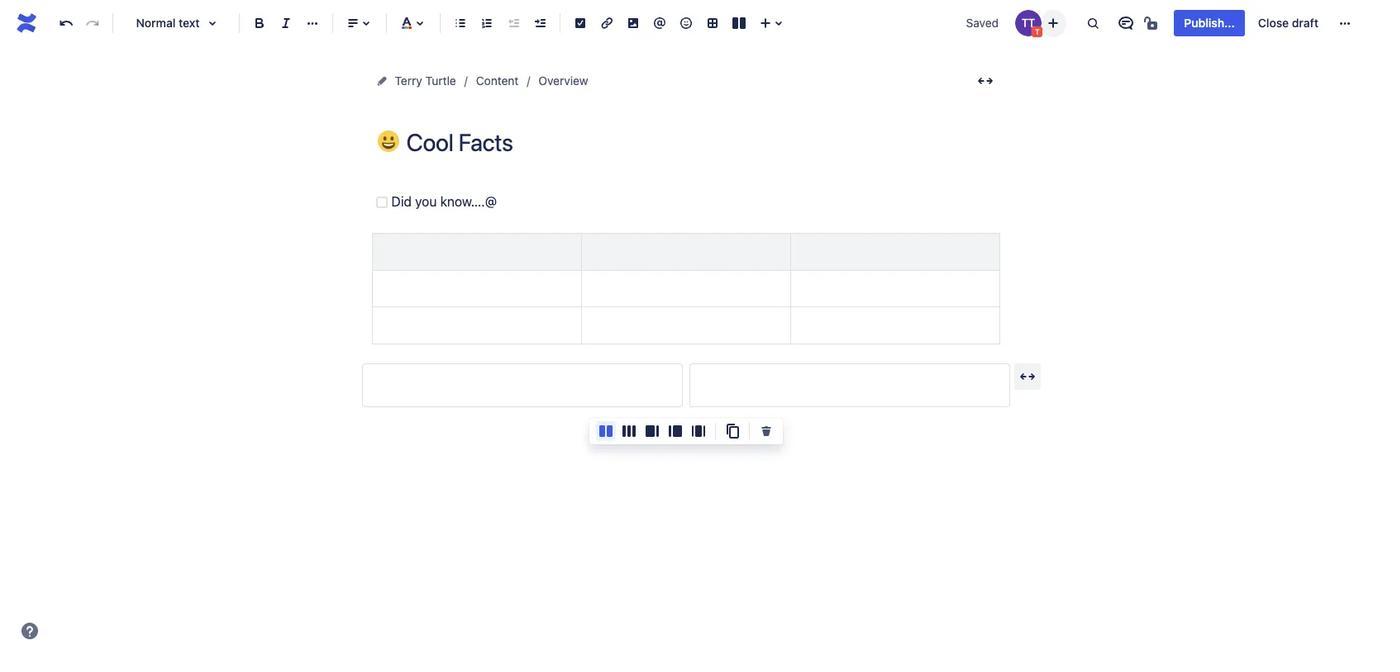 Task type: describe. For each thing, give the bounding box(es) containing it.
did you know….@
[[391, 194, 497, 209]]

go wide image
[[1018, 367, 1037, 387]]

Give this page a title text field
[[406, 129, 1000, 156]]

outdent ⇧tab image
[[503, 13, 523, 33]]

left sidebar image
[[665, 422, 685, 441]]

mention image
[[650, 13, 670, 33]]

comment icon image
[[1116, 13, 1136, 33]]

action item image
[[570, 13, 590, 33]]

layouts image
[[729, 13, 749, 33]]

move this page image
[[375, 74, 388, 88]]

remove image
[[756, 422, 776, 441]]

publish...
[[1184, 16, 1235, 30]]

content
[[476, 74, 519, 88]]

invite to edit image
[[1044, 13, 1063, 33]]

help image
[[20, 622, 40, 641]]

content link
[[476, 71, 519, 91]]

indent tab image
[[530, 13, 550, 33]]

terry turtle image
[[1015, 10, 1042, 36]]

bullet list ⌘⇧8 image
[[451, 13, 470, 33]]

close draft
[[1258, 16, 1318, 30]]

overview
[[538, 74, 588, 88]]

undo ⌘z image
[[56, 13, 76, 33]]

normal text button
[[120, 5, 232, 41]]

two columns image
[[596, 422, 616, 441]]

more formatting image
[[303, 13, 322, 33]]

close draft button
[[1248, 10, 1328, 36]]

terry turtle
[[395, 74, 456, 88]]

no restrictions image
[[1143, 13, 1163, 33]]



Task type: vqa. For each thing, say whether or not it's contained in the screenshot.
you
yes



Task type: locate. For each thing, give the bounding box(es) containing it.
turtle
[[425, 74, 456, 88]]

terry
[[395, 74, 422, 88]]

terry turtle link
[[395, 71, 456, 91]]

did
[[391, 194, 412, 209]]

redo ⌘⇧z image
[[83, 13, 103, 33]]

overview link
[[538, 71, 588, 91]]

draft
[[1292, 16, 1318, 30]]

three columns with sidebars image
[[689, 422, 708, 441]]

saved
[[966, 16, 999, 30]]

link image
[[597, 13, 617, 33]]

bold ⌘b image
[[250, 13, 269, 33]]

you
[[415, 194, 437, 209]]

copy image
[[722, 422, 742, 441]]

numbered list ⌘⇧7 image
[[477, 13, 497, 33]]

emoji image
[[676, 13, 696, 33]]

align left image
[[343, 13, 363, 33]]

:grinning: image
[[377, 131, 399, 152], [377, 131, 399, 152]]

normal text
[[136, 16, 200, 30]]

normal
[[136, 16, 176, 30]]

italic ⌘i image
[[276, 13, 296, 33]]

make page full-width image
[[975, 71, 995, 91]]

text
[[179, 16, 200, 30]]

find and replace image
[[1083, 13, 1103, 33]]

publish... button
[[1174, 10, 1245, 36]]

close
[[1258, 16, 1289, 30]]

Main content area, start typing to enter text. text field
[[362, 191, 1010, 408]]

add image, video, or file image
[[623, 13, 643, 33]]

table image
[[703, 13, 722, 33]]

confluence image
[[13, 10, 40, 36], [13, 10, 40, 36]]

three columns image
[[619, 422, 639, 441]]

right sidebar image
[[642, 422, 662, 441]]

know….@
[[440, 194, 497, 209]]

more image
[[1335, 13, 1355, 33]]



